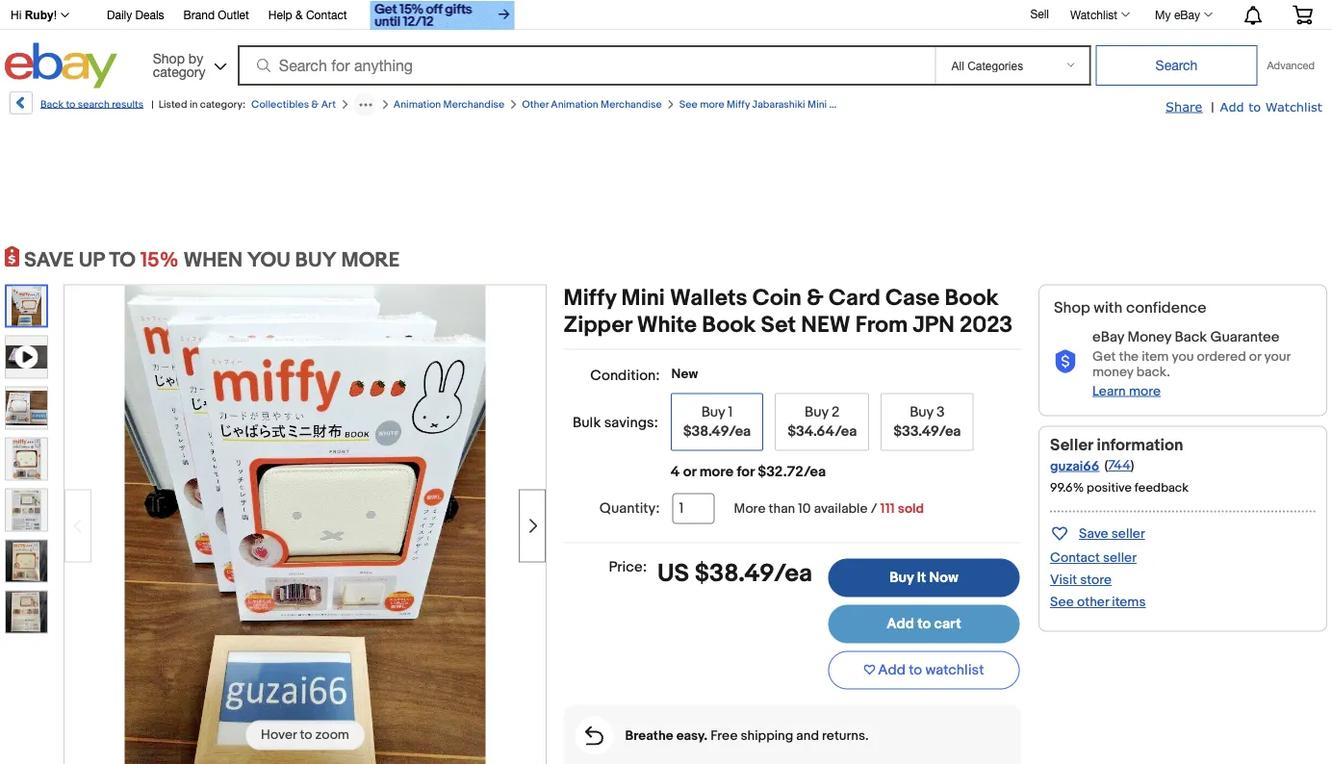 Task type: locate. For each thing, give the bounding box(es) containing it.
when
[[183, 248, 243, 273]]

mini left the wallet
[[808, 98, 827, 111]]

search
[[78, 98, 110, 111]]

miffy inside miffy mini wallets coin & card case book zipper white book set new from jpn 2023
[[564, 284, 616, 312]]

0 horizontal spatial shop
[[153, 50, 185, 66]]

1 vertical spatial shop
[[1054, 299, 1090, 318]]

0 horizontal spatial book
[[702, 312, 756, 339]]

add
[[1220, 99, 1244, 114], [887, 616, 914, 633], [878, 662, 906, 679]]

0 horizontal spatial ebay
[[1093, 328, 1124, 346]]

$38.49/ea
[[683, 423, 751, 440], [695, 559, 813, 589]]

4
[[671, 464, 680, 481]]

& right coin
[[807, 284, 824, 312]]

contact right help
[[306, 8, 347, 22]]

1 horizontal spatial see
[[1050, 594, 1074, 611]]

seller right save
[[1112, 526, 1145, 542]]

book left -
[[861, 98, 885, 111]]

0 vertical spatial with details__icon image
[[1054, 350, 1077, 374]]

0 vertical spatial or
[[1249, 348, 1261, 365]]

sell
[[1030, 7, 1049, 20]]

account navigation
[[0, 0, 1328, 32]]

buy left 1
[[701, 404, 725, 421]]

guzai66 link
[[1050, 458, 1100, 475]]

or right 4
[[683, 464, 696, 481]]

seller down the save seller
[[1103, 550, 1137, 566]]

0 vertical spatial white
[[894, 98, 921, 111]]

0 vertical spatial contact
[[306, 8, 347, 22]]

1 vertical spatial contact
[[1050, 550, 1100, 566]]

0 horizontal spatial watchlist
[[1070, 8, 1118, 21]]

watchlist down "advanced" at the right of page
[[1266, 99, 1323, 114]]

$32.72/ea
[[758, 464, 826, 481]]

1 vertical spatial ebay
[[1093, 328, 1124, 346]]

buy it now
[[890, 569, 959, 587]]

other
[[522, 98, 549, 111]]

1 vertical spatial with details__icon image
[[585, 726, 604, 746]]

0 horizontal spatial with details__icon image
[[585, 726, 604, 746]]

0 horizontal spatial contact
[[306, 8, 347, 22]]

to
[[109, 248, 136, 273]]

0 vertical spatial watchlist
[[1070, 8, 1118, 21]]

watchlist link
[[1060, 3, 1139, 26]]

0 vertical spatial ebay
[[1174, 8, 1200, 21]]

ruby
[[25, 9, 54, 22]]

listed
[[159, 98, 187, 111]]

ebay right my on the top right of page
[[1174, 8, 1200, 21]]

none submit inside shop by category "banner"
[[1096, 45, 1258, 86]]

white right -
[[894, 98, 921, 111]]

miffy left jabarashiki
[[727, 98, 750, 111]]

with details__icon image
[[1054, 350, 1077, 374], [585, 726, 604, 746]]

seller inside contact seller visit store see other items
[[1103, 550, 1137, 566]]

see down visit
[[1050, 594, 1074, 611]]

from
[[856, 312, 908, 339]]

1 horizontal spatial white
[[894, 98, 921, 111]]

& right help
[[296, 8, 303, 22]]

744 link
[[1108, 458, 1131, 474]]

buy inside buy 2 $34.64/ea
[[805, 404, 829, 421]]

1 horizontal spatial book
[[861, 98, 885, 111]]

add left cart
[[887, 616, 914, 633]]

available
[[814, 501, 868, 517]]

shop left by
[[153, 50, 185, 66]]

white
[[894, 98, 921, 111], [637, 312, 697, 339]]

buy left 3
[[910, 404, 934, 421]]

learn
[[1093, 383, 1126, 399]]

1 vertical spatial back
[[1175, 328, 1207, 346]]

contact up visit store link
[[1050, 550, 1100, 566]]

free
[[711, 728, 738, 744]]

1 horizontal spatial watchlist
[[1266, 99, 1323, 114]]

merchandise left other
[[443, 98, 505, 111]]

picture 6 of 6 image
[[6, 592, 47, 633]]

shipping
[[741, 728, 793, 744]]

more left for
[[700, 464, 734, 481]]

seller information guzai66 ( 744 ) 99.6% positive feedback
[[1050, 436, 1189, 495]]

& for help
[[296, 8, 303, 22]]

white inside miffy mini wallets coin & card case book zipper white book set new from jpn 2023
[[637, 312, 697, 339]]

white up new
[[637, 312, 697, 339]]

add right share
[[1220, 99, 1244, 114]]

buy inside the buy 1 $38.49/ea
[[701, 404, 725, 421]]

picture 1 of 6 image
[[7, 286, 46, 326]]

animation right the "art"
[[394, 98, 441, 111]]

1 vertical spatial or
[[683, 464, 696, 481]]

buy 2 $34.64/ea
[[788, 404, 857, 440]]

2 animation from the left
[[551, 98, 598, 111]]

mini left wallets
[[621, 284, 665, 312]]

ebay
[[1174, 8, 1200, 21], [1093, 328, 1124, 346]]

ebay up get
[[1093, 328, 1124, 346]]

contact seller visit store see other items
[[1050, 550, 1146, 611]]

buy left 2
[[805, 404, 829, 421]]

1 horizontal spatial contact
[[1050, 550, 1100, 566]]

or inside ebay money back guarantee get the item you ordered or your money back. learn more
[[1249, 348, 1261, 365]]

|
[[151, 98, 154, 111], [1211, 99, 1215, 116]]

case
[[886, 284, 940, 312]]

1 vertical spatial more
[[1129, 383, 1161, 399]]

2 merchandise from the left
[[601, 98, 662, 111]]

0 horizontal spatial animation
[[394, 98, 441, 111]]

with details__icon image left get
[[1054, 350, 1077, 374]]

1 horizontal spatial with details__icon image
[[1054, 350, 1077, 374]]

my ebay
[[1155, 8, 1200, 21]]

| listed in category:
[[151, 98, 245, 111]]

0 horizontal spatial &
[[296, 8, 303, 22]]

& left the "art"
[[311, 98, 319, 111]]

2 vertical spatial &
[[807, 284, 824, 312]]

with details__icon image inside us $38.49/ea main content
[[585, 726, 604, 746]]

to left cart
[[918, 616, 931, 633]]

buy inside buy 3 $33.49/ea
[[910, 404, 934, 421]]

&
[[296, 8, 303, 22], [311, 98, 319, 111], [807, 284, 824, 312]]

0 vertical spatial back
[[40, 98, 64, 111]]

seller for contact
[[1103, 550, 1137, 566]]

positive
[[1087, 480, 1132, 495]]

shop inside shop by category
[[153, 50, 185, 66]]

back to search results link
[[8, 91, 144, 121]]

seller
[[1050, 436, 1093, 456]]

seller inside save seller button
[[1112, 526, 1145, 542]]

0 horizontal spatial mini
[[621, 284, 665, 312]]

or inside us $38.49/ea main content
[[683, 464, 696, 481]]

add down add to cart link
[[878, 662, 906, 679]]

$38.49/ea down more
[[695, 559, 813, 589]]

back.
[[1137, 364, 1170, 380]]

add to watchlist button
[[828, 651, 1020, 690]]

contact
[[306, 8, 347, 22], [1050, 550, 1100, 566]]

1 horizontal spatial merchandise
[[601, 98, 662, 111]]

picture 2 of 6 image
[[6, 387, 47, 429]]

1 horizontal spatial ebay
[[1174, 8, 1200, 21]]

add to cart
[[887, 616, 961, 633]]

to left watchlist
[[909, 662, 922, 679]]

1 vertical spatial white
[[637, 312, 697, 339]]

0 vertical spatial &
[[296, 8, 303, 22]]

& inside account navigation
[[296, 8, 303, 22]]

buy left it
[[890, 569, 914, 587]]

1 vertical spatial add
[[887, 616, 914, 633]]

category
[[153, 64, 206, 79]]

visit
[[1050, 572, 1077, 589]]

to for watchlist
[[909, 662, 922, 679]]

with details__icon image left breathe
[[585, 726, 604, 746]]

add inside button
[[878, 662, 906, 679]]

save
[[1079, 526, 1109, 542]]

1 vertical spatial seller
[[1103, 550, 1137, 566]]

$34.64/ea
[[788, 423, 857, 440]]

merchandise down "search for anything" text box
[[601, 98, 662, 111]]

1 horizontal spatial |
[[1211, 99, 1215, 116]]

$33.49/ea
[[894, 423, 961, 440]]

back left the search on the left top of page
[[40, 98, 64, 111]]

0 vertical spatial mini
[[808, 98, 827, 111]]

miffy mini wallets coin & card case book zipper white book set new from jpn 2023 - picture 1 of 6 image
[[125, 283, 486, 764]]

| left listed
[[151, 98, 154, 111]]

to for search
[[66, 98, 75, 111]]

sold
[[898, 501, 924, 517]]

save up to 15% when you buy more
[[24, 248, 400, 273]]

0 horizontal spatial merchandise
[[443, 98, 505, 111]]

information
[[1097, 436, 1184, 456]]

new
[[801, 312, 851, 339]]

guarantee
[[1211, 328, 1280, 346]]

animation right other
[[551, 98, 598, 111]]

money
[[1093, 364, 1134, 380]]

book right case
[[945, 284, 999, 312]]

it
[[917, 569, 926, 587]]

watchlist
[[1070, 8, 1118, 21], [1266, 99, 1323, 114]]

contact inside contact seller visit store see other items
[[1050, 550, 1100, 566]]

now
[[930, 569, 959, 587]]

share | add to watchlist
[[1166, 99, 1323, 116]]

with
[[1094, 299, 1123, 318]]

1 vertical spatial mini
[[621, 284, 665, 312]]

1 vertical spatial $38.49/ea
[[695, 559, 813, 589]]

results
[[112, 98, 144, 111]]

share button
[[1166, 98, 1203, 116]]

see inside contact seller visit store see other items
[[1050, 594, 1074, 611]]

animation
[[394, 98, 441, 111], [551, 98, 598, 111]]

more left jabarashiki
[[700, 98, 725, 111]]

0 vertical spatial miffy
[[727, 98, 750, 111]]

2 vertical spatial add
[[878, 662, 906, 679]]

shop left with at right
[[1054, 299, 1090, 318]]

set
[[761, 312, 796, 339]]

picture 3 of 6 image
[[6, 439, 47, 480]]

0 horizontal spatial see
[[679, 98, 698, 111]]

daily deals link
[[107, 5, 164, 26]]

0 vertical spatial shop
[[153, 50, 185, 66]]

back up the you
[[1175, 328, 1207, 346]]

buy for buy 3
[[910, 404, 934, 421]]

1 horizontal spatial shop
[[1054, 299, 1090, 318]]

1 horizontal spatial or
[[1249, 348, 1261, 365]]

1 horizontal spatial back
[[1175, 328, 1207, 346]]

add for add to watchlist
[[878, 662, 906, 679]]

book
[[861, 98, 885, 111], [945, 284, 999, 312], [702, 312, 756, 339]]

to left the search on the left top of page
[[66, 98, 75, 111]]

with details__icon image for ebay money back guarantee
[[1054, 350, 1077, 374]]

back to search results
[[40, 98, 144, 111]]

1 vertical spatial miffy
[[564, 284, 616, 312]]

more down back.
[[1129, 383, 1161, 399]]

1 horizontal spatial animation
[[551, 98, 598, 111]]

to down advanced link
[[1249, 99, 1261, 114]]

0 vertical spatial add
[[1220, 99, 1244, 114]]

1 vertical spatial watchlist
[[1266, 99, 1323, 114]]

| inside share | add to watchlist
[[1211, 99, 1215, 116]]

0 vertical spatial seller
[[1112, 526, 1145, 542]]

add inside add to cart link
[[887, 616, 914, 633]]

seller
[[1112, 526, 1145, 542], [1103, 550, 1137, 566]]

merchandise
[[443, 98, 505, 111], [601, 98, 662, 111]]

miffy up condition:
[[564, 284, 616, 312]]

0 vertical spatial see
[[679, 98, 698, 111]]

back inside ebay money back guarantee get the item you ordered or your money back. learn more
[[1175, 328, 1207, 346]]

card
[[829, 284, 881, 312]]

or
[[1249, 348, 1261, 365], [683, 464, 696, 481]]

2 horizontal spatial &
[[807, 284, 824, 312]]

back
[[40, 98, 64, 111], [1175, 328, 1207, 346]]

0 horizontal spatial or
[[683, 464, 696, 481]]

to inside button
[[909, 662, 922, 679]]

share
[[1166, 99, 1203, 114]]

0 horizontal spatial white
[[637, 312, 697, 339]]

1 vertical spatial &
[[311, 98, 319, 111]]

watchlist inside share | add to watchlist
[[1266, 99, 1323, 114]]

watchlist right sell link
[[1070, 8, 1118, 21]]

jabarashiki
[[752, 98, 805, 111]]

$38.49/ea down 1
[[683, 423, 751, 440]]

15%
[[140, 248, 179, 273]]

shop
[[153, 50, 185, 66], [1054, 299, 1090, 318]]

Search for anything text field
[[240, 47, 931, 84]]

None submit
[[1096, 45, 1258, 86]]

save seller button
[[1050, 522, 1145, 544]]

2 vertical spatial more
[[700, 464, 734, 481]]

see down shop by category "banner"
[[679, 98, 698, 111]]

book left "set"
[[702, 312, 756, 339]]

add to watchlist
[[878, 662, 984, 679]]

to inside share | add to watchlist
[[1249, 99, 1261, 114]]

0 horizontal spatial miffy
[[564, 284, 616, 312]]

miffy
[[727, 98, 750, 111], [564, 284, 616, 312]]

more inside ebay money back guarantee get the item you ordered or your money back. learn more
[[1129, 383, 1161, 399]]

or down "guarantee"
[[1249, 348, 1261, 365]]

| right share "button"
[[1211, 99, 1215, 116]]

1 vertical spatial see
[[1050, 594, 1074, 611]]

collectibles & art link
[[251, 98, 336, 111]]

mini inside miffy mini wallets coin & card case book zipper white book set new from jpn 2023
[[621, 284, 665, 312]]

1 horizontal spatial &
[[311, 98, 319, 111]]



Task type: vqa. For each thing, say whether or not it's contained in the screenshot.
leftmost |
yes



Task type: describe. For each thing, give the bounding box(es) containing it.
0 vertical spatial more
[[700, 98, 725, 111]]

picture 4 of 6 image
[[6, 490, 47, 531]]

shop by category button
[[144, 43, 231, 84]]

0 vertical spatial $38.49/ea
[[683, 423, 751, 440]]

other animation merchandise link
[[522, 98, 662, 111]]

2023
[[960, 312, 1013, 339]]

& for collectibles
[[311, 98, 319, 111]]

with details__icon image for breathe easy.
[[585, 726, 604, 746]]

guzai66
[[1050, 458, 1100, 475]]

the
[[1119, 348, 1139, 365]]

and
[[796, 728, 819, 744]]

daily deals
[[107, 8, 164, 22]]

buy for buy 1
[[701, 404, 725, 421]]

shop for shop with confidence
[[1054, 299, 1090, 318]]

see more miffy jabarashiki mini wallet book - white
[[679, 98, 921, 111]]

feedback
[[1135, 480, 1189, 495]]

)
[[1131, 458, 1135, 474]]

collectibles
[[251, 98, 309, 111]]

shop with confidence
[[1054, 299, 1207, 318]]

help
[[268, 8, 292, 22]]

more inside us $38.49/ea main content
[[700, 464, 734, 481]]

for
[[737, 464, 755, 481]]

get
[[1093, 348, 1116, 365]]

your
[[1264, 348, 1291, 365]]

us $38.49/ea
[[657, 559, 813, 589]]

1 animation from the left
[[394, 98, 441, 111]]

4 or more for $32.72/ea
[[671, 464, 826, 481]]

1 horizontal spatial mini
[[808, 98, 827, 111]]

other animation merchandise
[[522, 98, 662, 111]]

/
[[871, 501, 877, 517]]

1 horizontal spatial miffy
[[727, 98, 750, 111]]

money
[[1128, 328, 1172, 346]]

visit store link
[[1050, 572, 1112, 589]]

wallet
[[829, 98, 859, 111]]

contact inside account navigation
[[306, 8, 347, 22]]

confidence
[[1126, 299, 1207, 318]]

2 horizontal spatial book
[[945, 284, 999, 312]]

by
[[189, 50, 203, 66]]

jpn
[[913, 312, 955, 339]]

video 1 of 1 image
[[6, 336, 47, 378]]

you
[[247, 248, 291, 273]]

buy it now link
[[828, 559, 1020, 597]]

quantity:
[[599, 500, 660, 517]]

to for cart
[[918, 616, 931, 633]]

ebay inside ebay money back guarantee get the item you ordered or your money back. learn more
[[1093, 328, 1124, 346]]

art
[[321, 98, 336, 111]]

0 horizontal spatial back
[[40, 98, 64, 111]]

savings:
[[604, 414, 658, 432]]

items
[[1112, 594, 1146, 611]]

bulk
[[573, 414, 601, 432]]

buy for buy 2
[[805, 404, 829, 421]]

add inside share | add to watchlist
[[1220, 99, 1244, 114]]

animation merchandise
[[394, 98, 505, 111]]

up
[[79, 248, 104, 273]]

& inside miffy mini wallets coin & card case book zipper white book set new from jpn 2023
[[807, 284, 824, 312]]

contact seller link
[[1050, 550, 1137, 566]]

you
[[1172, 348, 1194, 365]]

advanced link
[[1258, 46, 1325, 85]]

!
[[54, 9, 57, 22]]

get an extra 15% off image
[[370, 1, 515, 30]]

hi
[[11, 9, 22, 22]]

breathe easy. free shipping and returns.
[[625, 728, 869, 744]]

zipper
[[564, 312, 632, 339]]

hi ruby !
[[11, 9, 57, 22]]

returns.
[[822, 728, 869, 744]]

see more miffy jabarashiki mini wallet book - white link
[[679, 98, 921, 111]]

help & contact
[[268, 8, 347, 22]]

1 merchandise from the left
[[443, 98, 505, 111]]

ebay inside account navigation
[[1174, 8, 1200, 21]]

learn more link
[[1093, 383, 1161, 399]]

add to cart link
[[828, 605, 1020, 644]]

see other items link
[[1050, 594, 1146, 611]]

99.6%
[[1050, 480, 1084, 495]]

buy 3 $33.49/ea
[[894, 404, 961, 440]]

brand
[[183, 8, 215, 22]]

item
[[1142, 348, 1169, 365]]

picture 5 of 6 image
[[6, 541, 47, 582]]

wallets
[[670, 284, 748, 312]]

cart
[[934, 616, 961, 633]]

more
[[341, 248, 400, 273]]

miffy mini wallets coin & card case book zipper white book set new from jpn 2023
[[564, 284, 1013, 339]]

animation merchandise link
[[394, 98, 505, 111]]

shop by category
[[153, 50, 206, 79]]

deals
[[135, 8, 164, 22]]

shop by category banner
[[0, 0, 1328, 93]]

shop for shop by category
[[153, 50, 185, 66]]

us $38.49/ea main content
[[564, 284, 1022, 764]]

0 horizontal spatial |
[[151, 98, 154, 111]]

sell link
[[1022, 7, 1058, 20]]

store
[[1080, 572, 1112, 589]]

your shopping cart image
[[1292, 5, 1314, 24]]

744
[[1108, 458, 1131, 474]]

Quantity: text field
[[672, 493, 715, 524]]

more than 10 available / 111 sold
[[734, 501, 924, 517]]

3
[[937, 404, 945, 421]]

daily
[[107, 8, 132, 22]]

my
[[1155, 8, 1171, 21]]

in
[[190, 98, 198, 111]]

watchlist
[[926, 662, 984, 679]]

add for add to cart
[[887, 616, 914, 633]]

condition:
[[590, 367, 660, 384]]

coin
[[753, 284, 802, 312]]

than
[[769, 501, 795, 517]]

us
[[657, 559, 689, 589]]

watchlist inside account navigation
[[1070, 8, 1118, 21]]

ebay money back guarantee get the item you ordered or your money back. learn more
[[1093, 328, 1291, 399]]

(
[[1105, 458, 1108, 474]]

other
[[1077, 594, 1109, 611]]

category:
[[200, 98, 245, 111]]

seller for save
[[1112, 526, 1145, 542]]



